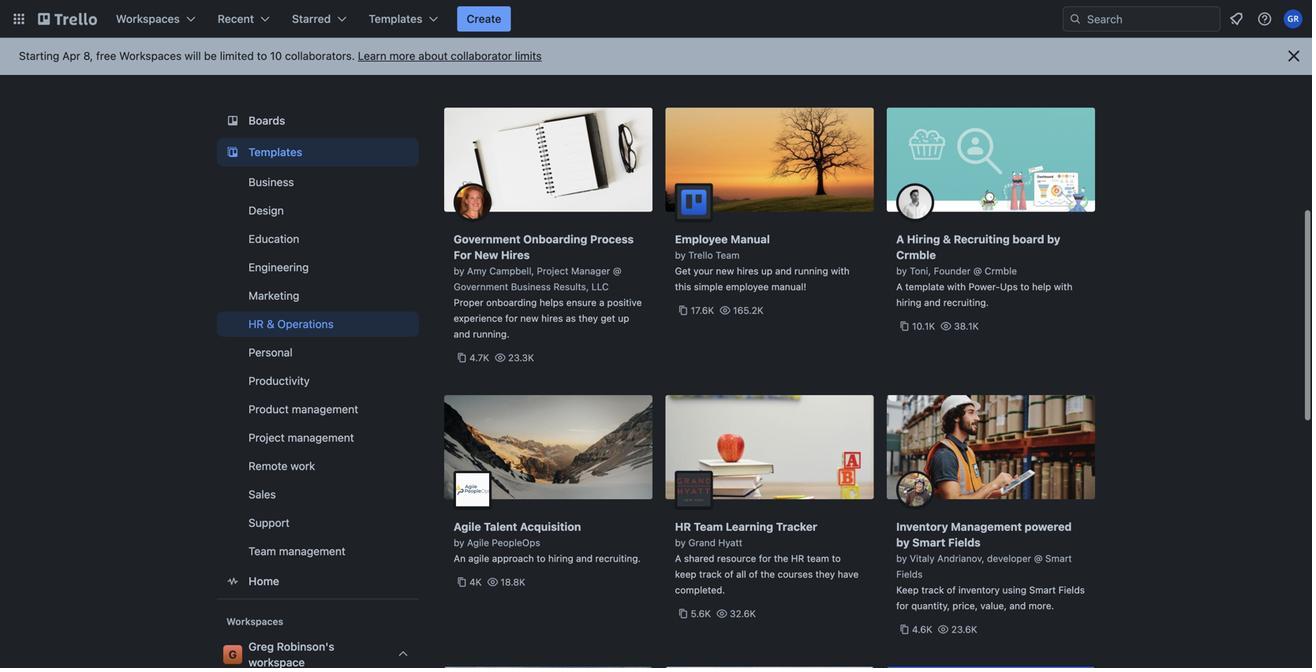 Task type: locate. For each thing, give the bounding box(es) containing it.
0 horizontal spatial hires
[[541, 313, 563, 324]]

to right ups
[[1020, 281, 1029, 292]]

running.
[[473, 329, 510, 340]]

hr up personal
[[249, 318, 264, 331]]

1 horizontal spatial crmble
[[985, 266, 1017, 277]]

to right approach
[[537, 553, 546, 564]]

by up an
[[454, 537, 464, 548]]

track up completed.
[[699, 569, 722, 580]]

agile
[[454, 520, 481, 533], [467, 537, 489, 548]]

1 vertical spatial they
[[816, 569, 835, 580]]

1 horizontal spatial of
[[749, 569, 758, 580]]

@ inside inventory management powered by smart fields by vitaly andrianov, developer @ smart fields keep track of inventory using smart fields for quantity, price, value, and more.
[[1034, 553, 1043, 564]]

workspaces up 'free'
[[116, 12, 180, 25]]

hires
[[501, 249, 530, 262]]

0 vertical spatial templates
[[369, 12, 422, 25]]

agile up agile
[[467, 537, 489, 548]]

0 horizontal spatial @
[[613, 266, 622, 277]]

hr for hr & operations
[[249, 318, 264, 331]]

workspaces inside dropdown button
[[116, 12, 180, 25]]

0 vertical spatial hr
[[249, 318, 264, 331]]

@ up power-
[[973, 266, 982, 277]]

government up new
[[454, 233, 521, 246]]

1 horizontal spatial &
[[943, 233, 951, 246]]

management
[[292, 403, 358, 416], [288, 431, 354, 444], [279, 545, 345, 558]]

smart down inventory in the bottom right of the page
[[912, 536, 946, 549]]

education link
[[217, 226, 419, 252]]

0 horizontal spatial &
[[267, 318, 274, 331]]

a left the "template"
[[896, 281, 903, 292]]

project up results,
[[537, 266, 569, 277]]

smart down powered
[[1045, 553, 1072, 564]]

@ inside a hiring & recruiting board by crmble by toni, founder @ crmble a template with power-ups to help with hiring and recruiting.
[[973, 266, 982, 277]]

0 horizontal spatial up
[[618, 313, 629, 324]]

1 vertical spatial new
[[520, 313, 539, 324]]

2 horizontal spatial @
[[1034, 553, 1043, 564]]

1 vertical spatial team
[[694, 520, 723, 533]]

by up get
[[675, 250, 686, 261]]

0 vertical spatial &
[[943, 233, 951, 246]]

1 horizontal spatial track
[[921, 585, 944, 596]]

template
[[905, 281, 945, 292]]

0 horizontal spatial hiring
[[548, 553, 573, 564]]

helps
[[540, 297, 564, 308]]

they inside 'hr team learning tracker by grand hyatt a shared resource for the hr team to keep track of all of the courses they have completed.'
[[816, 569, 835, 580]]

4.7k
[[469, 352, 489, 363]]

team inside 'hr team learning tracker by grand hyatt a shared resource for the hr team to keep track of all of the courses they have completed.'
[[694, 520, 723, 533]]

0 vertical spatial track
[[699, 569, 722, 580]]

recent
[[218, 12, 254, 25]]

boards
[[249, 114, 285, 127]]

1 horizontal spatial they
[[816, 569, 835, 580]]

crmble up toni,
[[896, 249, 936, 262]]

0 vertical spatial hires
[[737, 266, 759, 277]]

2 vertical spatial a
[[675, 553, 681, 564]]

acquisition
[[520, 520, 581, 533]]

workspace
[[249, 656, 305, 668]]

32.6k
[[730, 608, 756, 619]]

1 vertical spatial hires
[[541, 313, 563, 324]]

fields
[[948, 536, 981, 549], [896, 569, 923, 580], [1059, 585, 1085, 596]]

0 horizontal spatial recruiting.
[[595, 553, 641, 564]]

8,
[[83, 49, 93, 62]]

developer
[[987, 553, 1031, 564]]

collaborator
[[451, 49, 512, 62]]

employee manual by trello team get your new hires up and running with this simple employee manual!
[[675, 233, 850, 292]]

0 vertical spatial the
[[774, 553, 788, 564]]

to inside the "agile talent acquisition by agile peopleops an agile approach to hiring and recruiting."
[[537, 553, 546, 564]]

up
[[761, 266, 773, 277], [618, 313, 629, 324]]

hr up the grand
[[675, 520, 691, 533]]

1 vertical spatial templates
[[249, 146, 302, 159]]

a up keep
[[675, 553, 681, 564]]

agile peopleops image
[[454, 471, 492, 509]]

project management
[[249, 431, 354, 444]]

new inside government onboarding process for new hires by amy campbell, project manager @ government business results, llc proper onboarding helps ensure a positive experience for new hires as they get up and running.
[[520, 313, 539, 324]]

0 vertical spatial team
[[716, 250, 740, 261]]

by left "vitaly"
[[896, 553, 907, 564]]

0 horizontal spatial new
[[520, 313, 539, 324]]

product
[[249, 403, 289, 416]]

1 horizontal spatial hiring
[[896, 297, 921, 308]]

project inside government onboarding process for new hires by amy campbell, project manager @ government business results, llc proper onboarding helps ensure a positive experience for new hires as they get up and running.
[[537, 266, 569, 277]]

hr for hr team learning tracker by grand hyatt a shared resource for the hr team to keep track of all of the courses they have completed.
[[675, 520, 691, 533]]

and down the "template"
[[924, 297, 941, 308]]

work
[[291, 460, 315, 473]]

0 vertical spatial fields
[[948, 536, 981, 549]]

0 horizontal spatial they
[[579, 313, 598, 324]]

for right resource
[[759, 553, 771, 564]]

and down using
[[1009, 600, 1026, 611]]

agile up an
[[454, 520, 481, 533]]

1 horizontal spatial fields
[[948, 536, 981, 549]]

a left hiring
[[896, 233, 904, 246]]

tracker
[[776, 520, 817, 533]]

more.
[[1029, 600, 1054, 611]]

1 horizontal spatial @
[[973, 266, 982, 277]]

track inside inventory management powered by smart fields by vitaly andrianov, developer @ smart fields keep track of inventory using smart fields for quantity, price, value, and more.
[[921, 585, 944, 596]]

0 vertical spatial hiring
[[896, 297, 921, 308]]

1 vertical spatial smart
[[1045, 553, 1072, 564]]

product management link
[[217, 397, 419, 422]]

home image
[[223, 572, 242, 591]]

0 horizontal spatial project
[[249, 431, 285, 444]]

they
[[579, 313, 598, 324], [816, 569, 835, 580]]

an
[[454, 553, 466, 564]]

2 horizontal spatial fields
[[1059, 585, 1085, 596]]

the right all
[[761, 569, 775, 580]]

0 horizontal spatial crmble
[[896, 249, 936, 262]]

sales
[[249, 488, 276, 501]]

they down ensure
[[579, 313, 598, 324]]

1 horizontal spatial business
[[511, 281, 551, 292]]

a inside 'hr team learning tracker by grand hyatt a shared resource for the hr team to keep track of all of the courses they have completed.'
[[675, 553, 681, 564]]

new
[[716, 266, 734, 277], [520, 313, 539, 324]]

for down onboarding
[[505, 313, 518, 324]]

up up employee
[[761, 266, 773, 277]]

1 horizontal spatial up
[[761, 266, 773, 277]]

fields right using
[[1059, 585, 1085, 596]]

business up design
[[249, 176, 294, 189]]

by left toni,
[[896, 266, 907, 277]]

2 vertical spatial hr
[[791, 553, 804, 564]]

learn more about collaborator limits link
[[358, 49, 542, 62]]

board
[[1013, 233, 1044, 246]]

project
[[537, 266, 569, 277], [249, 431, 285, 444]]

0 horizontal spatial with
[[831, 266, 850, 277]]

and
[[775, 266, 792, 277], [924, 297, 941, 308], [454, 329, 470, 340], [576, 553, 593, 564], [1009, 600, 1026, 611]]

0 vertical spatial business
[[249, 176, 294, 189]]

business down campbell,
[[511, 281, 551, 292]]

Search field
[[1082, 7, 1220, 31]]

they inside government onboarding process for new hires by amy campbell, project manager @ government business results, llc proper onboarding helps ensure a positive experience for new hires as they get up and running.
[[579, 313, 598, 324]]

remote
[[249, 460, 288, 473]]

with down founder
[[947, 281, 966, 292]]

& inside a hiring & recruiting board by crmble by toni, founder @ crmble a template with power-ups to help with hiring and recruiting.
[[943, 233, 951, 246]]

1 vertical spatial business
[[511, 281, 551, 292]]

1 horizontal spatial new
[[716, 266, 734, 277]]

up inside employee manual by trello team get your new hires up and running with this simple employee manual!
[[761, 266, 773, 277]]

fields up the keep
[[896, 569, 923, 580]]

for down the keep
[[896, 600, 909, 611]]

@ right developer
[[1034, 553, 1043, 564]]

starting
[[19, 49, 59, 62]]

0 vertical spatial recruiting.
[[943, 297, 989, 308]]

hires down helps
[[541, 313, 563, 324]]

this
[[675, 281, 691, 292]]

recent button
[[208, 6, 279, 32]]

4k
[[469, 577, 482, 588]]

operations
[[277, 318, 334, 331]]

to inside a hiring & recruiting board by crmble by toni, founder @ crmble a template with power-ups to help with hiring and recruiting.
[[1020, 281, 1029, 292]]

hiring inside the "agile talent acquisition by agile peopleops an agile approach to hiring and recruiting."
[[548, 553, 573, 564]]

hires up employee
[[737, 266, 759, 277]]

and up manual!
[[775, 266, 792, 277]]

government down amy
[[454, 281, 508, 292]]

1 horizontal spatial hr
[[675, 520, 691, 533]]

templates link
[[217, 138, 419, 166]]

vitaly
[[910, 553, 935, 564]]

hiring
[[907, 233, 940, 246]]

hiring inside a hiring & recruiting board by crmble by toni, founder @ crmble a template with power-ups to help with hiring and recruiting.
[[896, 297, 921, 308]]

templates down the boards
[[249, 146, 302, 159]]

0 horizontal spatial track
[[699, 569, 722, 580]]

0 horizontal spatial of
[[725, 569, 734, 580]]

management down support link
[[279, 545, 345, 558]]

0 horizontal spatial hr
[[249, 318, 264, 331]]

keep
[[675, 569, 697, 580]]

2 horizontal spatial hr
[[791, 553, 804, 564]]

templates up "more"
[[369, 12, 422, 25]]

management down product management link
[[288, 431, 354, 444]]

with right help
[[1054, 281, 1073, 292]]

for
[[454, 249, 472, 262]]

1 vertical spatial track
[[921, 585, 944, 596]]

management down productivity link at the left bottom
[[292, 403, 358, 416]]

&
[[943, 233, 951, 246], [267, 318, 274, 331]]

by left the grand
[[675, 537, 686, 548]]

agile talent acquisition by agile peopleops an agile approach to hiring and recruiting.
[[454, 520, 641, 564]]

2 vertical spatial management
[[279, 545, 345, 558]]

by inside 'hr team learning tracker by grand hyatt a shared resource for the hr team to keep track of all of the courses they have completed.'
[[675, 537, 686, 548]]

0 vertical spatial up
[[761, 266, 773, 277]]

fields up andrianov,
[[948, 536, 981, 549]]

2 vertical spatial for
[[896, 600, 909, 611]]

1 horizontal spatial templates
[[369, 12, 422, 25]]

1 vertical spatial government
[[454, 281, 508, 292]]

0 vertical spatial crmble
[[896, 249, 936, 262]]

courses
[[778, 569, 813, 580]]

1 horizontal spatial project
[[537, 266, 569, 277]]

toni, founder @ crmble image
[[896, 183, 934, 221]]

your
[[694, 266, 713, 277]]

quantity,
[[911, 600, 950, 611]]

new right your
[[716, 266, 734, 277]]

templates inside dropdown button
[[369, 12, 422, 25]]

0 vertical spatial workspaces
[[116, 12, 180, 25]]

team right trello
[[716, 250, 740, 261]]

personal link
[[217, 340, 419, 365]]

hr up courses
[[791, 553, 804, 564]]

1 horizontal spatial recruiting.
[[943, 297, 989, 308]]

by down for
[[454, 266, 464, 277]]

price,
[[953, 600, 978, 611]]

hiring down acquisition
[[548, 553, 573, 564]]

with right running
[[831, 266, 850, 277]]

for inside 'hr team learning tracker by grand hyatt a shared resource for the hr team to keep track of all of the courses they have completed.'
[[759, 553, 771, 564]]

0 horizontal spatial for
[[505, 313, 518, 324]]

team inside employee manual by trello team get your new hires up and running with this simple employee manual!
[[716, 250, 740, 261]]

1 vertical spatial crmble
[[985, 266, 1017, 277]]

employee
[[726, 281, 769, 292]]

crmble up ups
[[985, 266, 1017, 277]]

design link
[[217, 198, 419, 223]]

& up personal
[[267, 318, 274, 331]]

robinson's
[[277, 640, 334, 653]]

back to home image
[[38, 6, 97, 32]]

smart
[[912, 536, 946, 549], [1045, 553, 1072, 564], [1029, 585, 1056, 596]]

approach
[[492, 553, 534, 564]]

@ inside government onboarding process for new hires by amy campbell, project manager @ government business results, llc proper onboarding helps ensure a positive experience for new hires as they get up and running.
[[613, 266, 622, 277]]

of right all
[[749, 569, 758, 580]]

new inside employee manual by trello team get your new hires up and running with this simple employee manual!
[[716, 266, 734, 277]]

to inside 'hr team learning tracker by grand hyatt a shared resource for the hr team to keep track of all of the courses they have completed.'
[[832, 553, 841, 564]]

1 vertical spatial recruiting.
[[595, 553, 641, 564]]

new down onboarding
[[520, 313, 539, 324]]

create button
[[457, 6, 511, 32]]

open information menu image
[[1257, 11, 1273, 27]]

and inside the "agile talent acquisition by agile peopleops an agile approach to hiring and recruiting."
[[576, 553, 593, 564]]

manual!
[[771, 281, 807, 292]]

0 vertical spatial new
[[716, 266, 734, 277]]

2 horizontal spatial for
[[896, 600, 909, 611]]

amy campbell, project manager @ government business results, llc image
[[454, 183, 492, 221]]

hires inside government onboarding process for new hires by amy campbell, project manager @ government business results, llc proper onboarding helps ensure a positive experience for new hires as they get up and running.
[[541, 313, 563, 324]]

trello
[[688, 250, 713, 261]]

track inside 'hr team learning tracker by grand hyatt a shared resource for the hr team to keep track of all of the courses they have completed.'
[[699, 569, 722, 580]]

@
[[613, 266, 622, 277], [973, 266, 982, 277], [1034, 553, 1043, 564]]

0 vertical spatial government
[[454, 233, 521, 246]]

18.8k
[[501, 577, 525, 588]]

1 vertical spatial up
[[618, 313, 629, 324]]

g
[[229, 648, 237, 661]]

for inside government onboarding process for new hires by amy campbell, project manager @ government business results, llc proper onboarding helps ensure a positive experience for new hires as they get up and running.
[[505, 313, 518, 324]]

0 vertical spatial a
[[896, 233, 904, 246]]

1 vertical spatial management
[[288, 431, 354, 444]]

hr & operations
[[249, 318, 334, 331]]

& right hiring
[[943, 233, 951, 246]]

management inside "link"
[[279, 545, 345, 558]]

1 vertical spatial hr
[[675, 520, 691, 533]]

workspaces up greg
[[226, 616, 283, 627]]

workspaces down workspaces dropdown button
[[119, 49, 182, 62]]

team up the grand
[[694, 520, 723, 533]]

0 vertical spatial project
[[537, 266, 569, 277]]

primary element
[[0, 0, 1312, 38]]

23.6k
[[951, 624, 977, 635]]

of left all
[[725, 569, 734, 580]]

they down team
[[816, 569, 835, 580]]

team down support
[[249, 545, 276, 558]]

0 horizontal spatial fields
[[896, 569, 923, 580]]

up right get
[[618, 313, 629, 324]]

2 horizontal spatial of
[[947, 585, 956, 596]]

trello team image
[[675, 183, 713, 221]]

hiring down the "template"
[[896, 297, 921, 308]]

of up price,
[[947, 585, 956, 596]]

0 vertical spatial management
[[292, 403, 358, 416]]

1 horizontal spatial for
[[759, 553, 771, 564]]

0 vertical spatial they
[[579, 313, 598, 324]]

2 vertical spatial team
[[249, 545, 276, 558]]

1 vertical spatial &
[[267, 318, 274, 331]]

0 vertical spatial smart
[[912, 536, 946, 549]]

and down acquisition
[[576, 553, 593, 564]]

the up courses
[[774, 553, 788, 564]]

@ right manager
[[613, 266, 622, 277]]

get
[[601, 313, 615, 324]]

and down experience at top left
[[454, 329, 470, 340]]

2 horizontal spatial with
[[1054, 281, 1073, 292]]

engineering link
[[217, 255, 419, 280]]

completed.
[[675, 585, 725, 596]]

hr
[[249, 318, 264, 331], [675, 520, 691, 533], [791, 553, 804, 564]]

to right team
[[832, 553, 841, 564]]

smart up more.
[[1029, 585, 1056, 596]]

track up quantity,
[[921, 585, 944, 596]]

2 vertical spatial fields
[[1059, 585, 1085, 596]]

165.2k
[[733, 305, 764, 316]]

1 vertical spatial hiring
[[548, 553, 573, 564]]

0 vertical spatial for
[[505, 313, 518, 324]]

1 vertical spatial for
[[759, 553, 771, 564]]

management for project management
[[288, 431, 354, 444]]

free
[[96, 49, 116, 62]]

to left 10
[[257, 49, 267, 62]]

project up remote
[[249, 431, 285, 444]]

1 horizontal spatial hires
[[737, 266, 759, 277]]



Task type: vqa. For each thing, say whether or not it's contained in the screenshot.
by inside the The Hr Team Learning Tracker By Grand Hyatt A Shared Resource For The Hr Team To Keep Track Of All Of The Courses They Have Completed.
yes



Task type: describe. For each thing, give the bounding box(es) containing it.
& inside hr & operations link
[[267, 318, 274, 331]]

management for product management
[[292, 403, 358, 416]]

64.9k
[[513, 65, 539, 76]]

with inside employee manual by trello team get your new hires up and running with this simple employee manual!
[[831, 266, 850, 277]]

limited
[[220, 49, 254, 62]]

1 government from the top
[[454, 233, 521, 246]]

1 vertical spatial workspaces
[[119, 49, 182, 62]]

hr & operations link
[[217, 312, 419, 337]]

team
[[807, 553, 829, 564]]

learning
[[726, 520, 773, 533]]

learn
[[358, 49, 386, 62]]

team inside "link"
[[249, 545, 276, 558]]

create
[[467, 12, 501, 25]]

onboarding
[[486, 297, 537, 308]]

process
[[590, 233, 634, 246]]

up inside government onboarding process for new hires by amy campbell, project manager @ government business results, llc proper onboarding helps ensure a positive experience for new hires as they get up and running.
[[618, 313, 629, 324]]

2 government from the top
[[454, 281, 508, 292]]

limits
[[515, 49, 542, 62]]

2 vertical spatial smart
[[1029, 585, 1056, 596]]

shared
[[684, 553, 714, 564]]

greg robinson's workspace
[[249, 640, 334, 668]]

business inside government onboarding process for new hires by amy campbell, project manager @ government business results, llc proper onboarding helps ensure a positive experience for new hires as they get up and running.
[[511, 281, 551, 292]]

1 vertical spatial a
[[896, 281, 903, 292]]

agile
[[468, 553, 489, 564]]

workspaces button
[[107, 6, 205, 32]]

keep
[[896, 585, 919, 596]]

by inside government onboarding process for new hires by amy campbell, project manager @ government business results, llc proper onboarding helps ensure a positive experience for new hires as they get up and running.
[[454, 266, 464, 277]]

for inside inventory management powered by smart fields by vitaly andrianov, developer @ smart fields keep track of inventory using smart fields for quantity, price, value, and more.
[[896, 600, 909, 611]]

support
[[249, 516, 290, 529]]

help
[[1032, 281, 1051, 292]]

inventory
[[959, 585, 1000, 596]]

productivity
[[249, 374, 310, 387]]

1 vertical spatial agile
[[467, 537, 489, 548]]

and inside a hiring & recruiting board by crmble by toni, founder @ crmble a template with power-ups to help with hiring and recruiting.
[[924, 297, 941, 308]]

greg robinson (gregrobinson96) image
[[1284, 9, 1303, 28]]

remote work
[[249, 460, 315, 473]]

recruiting
[[954, 233, 1010, 246]]

17.6k
[[691, 305, 714, 316]]

founder
[[934, 266, 971, 277]]

design
[[249, 204, 284, 217]]

hyatt
[[718, 537, 742, 548]]

management for team management
[[279, 545, 345, 558]]

management
[[951, 520, 1022, 533]]

template board image
[[223, 143, 242, 162]]

project management link
[[217, 425, 419, 451]]

personal
[[249, 346, 293, 359]]

simple
[[694, 281, 723, 292]]

be
[[204, 49, 217, 62]]

powered
[[1025, 520, 1072, 533]]

by down inventory in the bottom right of the page
[[896, 536, 910, 549]]

collaborators.
[[285, 49, 355, 62]]

grand hyatt image
[[675, 471, 713, 509]]

5.6k
[[691, 608, 711, 619]]

1 vertical spatial the
[[761, 569, 775, 580]]

recruiting. inside a hiring & recruiting board by crmble by toni, founder @ crmble a template with power-ups to help with hiring and recruiting.
[[943, 297, 989, 308]]

apr
[[62, 49, 80, 62]]

vitaly andrianov, developer @ smart fields image
[[896, 471, 934, 509]]

by right board
[[1047, 233, 1060, 246]]

product management
[[249, 403, 358, 416]]

more
[[389, 49, 415, 62]]

positive
[[607, 297, 642, 308]]

starred button
[[282, 6, 356, 32]]

all
[[736, 569, 746, 580]]

power-
[[969, 281, 1000, 292]]

manager
[[571, 266, 610, 277]]

remote work link
[[217, 454, 419, 479]]

by inside employee manual by trello team get your new hires up and running with this simple employee manual!
[[675, 250, 686, 261]]

by inside the "agile talent acquisition by agile peopleops an agile approach to hiring and recruiting."
[[454, 537, 464, 548]]

2 vertical spatial workspaces
[[226, 616, 283, 627]]

23.3k
[[508, 352, 534, 363]]

results,
[[553, 281, 589, 292]]

value,
[[980, 600, 1007, 611]]

starred
[[292, 12, 331, 25]]

engineering
[[249, 261, 309, 274]]

onboarding
[[523, 233, 587, 246]]

0 vertical spatial agile
[[454, 520, 481, 533]]

ups
[[1000, 281, 1018, 292]]

andrianov,
[[937, 553, 984, 564]]

1 vertical spatial project
[[249, 431, 285, 444]]

board image
[[223, 111, 242, 130]]

@ for a
[[973, 266, 982, 277]]

have
[[838, 569, 859, 580]]

930
[[691, 65, 709, 76]]

and inside inventory management powered by smart fields by vitaly andrianov, developer @ smart fields keep track of inventory using smart fields for quantity, price, value, and more.
[[1009, 600, 1026, 611]]

1 vertical spatial fields
[[896, 569, 923, 580]]

0 notifications image
[[1227, 9, 1246, 28]]

0 horizontal spatial templates
[[249, 146, 302, 159]]

of inside inventory management powered by smart fields by vitaly andrianov, developer @ smart fields keep track of inventory using smart fields for quantity, price, value, and more.
[[947, 585, 956, 596]]

starting apr 8, free workspaces will be limited to 10 collaborators. learn more about collaborator limits
[[19, 49, 542, 62]]

marketing
[[249, 289, 299, 302]]

grand
[[688, 537, 716, 548]]

@ for inventory
[[1034, 553, 1043, 564]]

4.6k
[[912, 624, 933, 635]]

as
[[566, 313, 576, 324]]

recruiting. inside the "agile talent acquisition by agile peopleops an agile approach to hiring and recruiting."
[[595, 553, 641, 564]]

home link
[[217, 567, 419, 596]]

10
[[270, 49, 282, 62]]

10.1k
[[912, 321, 935, 332]]

resource
[[717, 553, 756, 564]]

search image
[[1069, 13, 1082, 25]]

a hiring & recruiting board by crmble by toni, founder @ crmble a template with power-ups to help with hiring and recruiting.
[[896, 233, 1073, 308]]

and inside employee manual by trello team get your new hires up and running with this simple employee manual!
[[775, 266, 792, 277]]

hires inside employee manual by trello team get your new hires up and running with this simple employee manual!
[[737, 266, 759, 277]]

new
[[474, 249, 498, 262]]

manual
[[731, 233, 770, 246]]

ensure
[[566, 297, 597, 308]]

will
[[185, 49, 201, 62]]

amy
[[467, 266, 487, 277]]

a
[[599, 297, 605, 308]]

0 horizontal spatial business
[[249, 176, 294, 189]]

home
[[249, 575, 279, 588]]

and inside government onboarding process for new hires by amy campbell, project manager @ government business results, llc proper onboarding helps ensure a positive experience for new hires as they get up and running.
[[454, 329, 470, 340]]

hr team learning tracker by grand hyatt a shared resource for the hr team to keep track of all of the courses they have completed.
[[675, 520, 859, 596]]

team management link
[[217, 539, 419, 564]]

toni,
[[910, 266, 931, 277]]

team management
[[249, 545, 345, 558]]

llc
[[592, 281, 609, 292]]

1 horizontal spatial with
[[947, 281, 966, 292]]

experience
[[454, 313, 503, 324]]

employee
[[675, 233, 728, 246]]

sales link
[[217, 482, 419, 507]]



